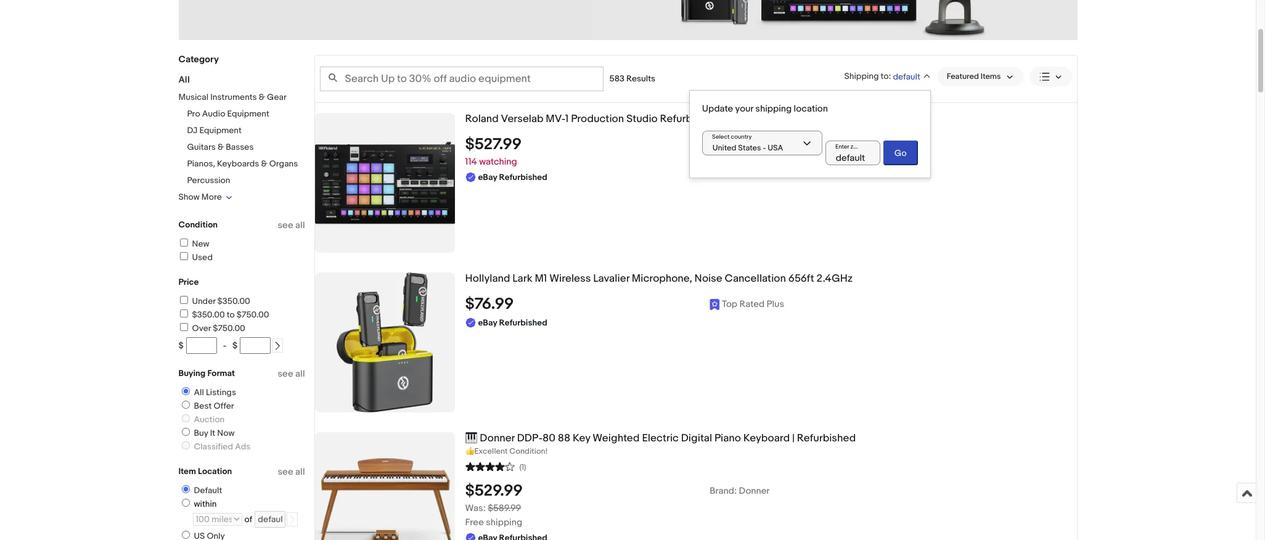 Task type: describe. For each thing, give the bounding box(es) containing it.
$ for minimum value text field
[[179, 340, 184, 351]]

digital
[[681, 432, 712, 445]]

under $350.00
[[192, 296, 250, 306]]

Best Offer radio
[[182, 401, 190, 409]]

location
[[198, 466, 232, 477]]

1 vertical spatial &
[[218, 142, 224, 152]]

see for used
[[278, 220, 293, 231]]

1 vertical spatial $350.00
[[192, 310, 225, 320]]

dj
[[187, 125, 198, 136]]

of
[[244, 514, 252, 525]]

go image
[[288, 516, 297, 524]]

4 out of 5 stars image
[[465, 460, 515, 472]]

more
[[202, 192, 222, 202]]

see all button for used
[[278, 220, 305, 231]]

guitars & basses link
[[187, 142, 254, 152]]

roland verselab mv-1 production studio refurbished
[[465, 113, 719, 125]]

Classified Ads radio
[[182, 441, 190, 450]]

All Listings radio
[[182, 387, 190, 395]]

(1)
[[519, 462, 526, 472]]

hollyland lark m1 wireless lavalier microphone, noise cancellation 656ft 2.4ghz link
[[465, 273, 1077, 285]]

key
[[573, 432, 590, 445]]

auction
[[194, 414, 224, 425]]

1
[[565, 113, 569, 125]]

musical instruments & gear pro audio equipment dj equipment guitars & basses pianos, keyboards & organs percussion
[[179, 92, 298, 186]]

brand: donner was: $589.99 free shipping
[[465, 485, 770, 528]]

$527.99
[[465, 135, 522, 154]]

$ for maximum value text box
[[233, 340, 238, 351]]

within radio
[[182, 499, 190, 507]]

under $350.00 link
[[178, 296, 250, 306]]

audio
[[202, 109, 225, 119]]

buy
[[194, 428, 208, 438]]

price
[[179, 277, 199, 287]]

1 vertical spatial $750.00
[[213, 323, 245, 334]]

over $750.00 link
[[178, 323, 245, 334]]

classified ads
[[194, 441, 251, 452]]

update your shipping location
[[702, 103, 828, 115]]

$350.00 to $750.00 checkbox
[[180, 310, 188, 318]]

offer
[[214, 401, 234, 411]]

pianos,
[[187, 158, 215, 169]]

location
[[794, 103, 828, 115]]

item
[[179, 466, 196, 477]]

Auction radio
[[182, 414, 190, 422]]

0 vertical spatial $750.00
[[237, 310, 269, 320]]

donner for brand:
[[739, 485, 770, 497]]

update
[[702, 103, 733, 115]]

electric
[[642, 432, 679, 445]]

category
[[179, 54, 219, 65]]

was:
[[465, 502, 486, 514]]

percussion link
[[187, 175, 230, 186]]

instruments
[[210, 92, 257, 102]]

🎹 donner ddp-80 88 key weighted electric digital piano keyboard | refurbished image
[[315, 432, 455, 540]]

Maximum Value text field
[[240, 337, 271, 354]]

see all for used
[[278, 220, 305, 231]]

keyboard
[[743, 432, 790, 445]]

your
[[735, 103, 753, 115]]

item location
[[179, 466, 232, 477]]

auction link
[[177, 414, 227, 425]]

$350.00 to $750.00
[[192, 310, 269, 320]]

within
[[194, 499, 217, 509]]

keyboards
[[217, 158, 259, 169]]

watching
[[479, 156, 517, 168]]

shipping inside "brand: donner was: $589.99 free shipping"
[[486, 517, 522, 528]]

0 vertical spatial equipment
[[227, 109, 269, 119]]

over
[[192, 323, 211, 334]]

refurbished right studio
[[660, 113, 719, 125]]

hollyland
[[465, 273, 510, 285]]

organs
[[269, 158, 298, 169]]

|
[[792, 432, 795, 445]]

weighted
[[593, 432, 640, 445]]

1 horizontal spatial shipping
[[756, 103, 792, 115]]

dj equipment link
[[187, 125, 242, 136]]

see all button for best offer
[[278, 368, 305, 380]]

0 vertical spatial $350.00
[[217, 296, 250, 306]]

all for all
[[179, 74, 190, 86]]

refurbished down the "watching"
[[499, 172, 547, 182]]

rated for $527.99
[[740, 139, 765, 150]]

noise
[[695, 273, 723, 285]]

$529.99
[[465, 481, 523, 501]]

top for $76.99
[[722, 298, 738, 310]]

top for $527.99
[[722, 139, 738, 150]]

114
[[465, 156, 477, 168]]

0 vertical spatial &
[[259, 92, 265, 102]]

US Only radio
[[182, 531, 190, 539]]

classified ads link
[[177, 441, 253, 452]]

ddp-
[[517, 432, 543, 445]]

gear
[[267, 92, 287, 102]]

now
[[217, 428, 235, 438]]

microphone,
[[632, 273, 692, 285]]

80
[[543, 432, 556, 445]]

results
[[626, 73, 656, 84]]

ads
[[235, 441, 251, 452]]

lark
[[513, 273, 533, 285]]

under
[[192, 296, 216, 306]]

show more
[[179, 192, 222, 202]]

rated for $76.99
[[740, 298, 765, 310]]

1 vertical spatial equipment
[[199, 125, 242, 136]]

to
[[227, 310, 235, 320]]

buying format
[[179, 368, 235, 379]]

Buy It Now radio
[[182, 428, 190, 436]]

$76.99
[[465, 295, 514, 314]]

[object undefined] image for $527.99
[[710, 139, 784, 151]]

Under $350.00 checkbox
[[180, 296, 188, 304]]

88
[[558, 432, 570, 445]]

Minimum Value text field
[[186, 337, 217, 354]]

all for used
[[295, 220, 305, 231]]

583 results
[[610, 73, 656, 84]]

3 see all from the top
[[278, 466, 305, 478]]

2 ebay from the top
[[478, 317, 497, 328]]

all listings
[[194, 387, 236, 398]]

top rated plus for $76.99
[[722, 298, 784, 310]]

it
[[210, 428, 215, 438]]

piano
[[715, 432, 741, 445]]

roland
[[465, 113, 499, 125]]



Task type: vqa. For each thing, say whether or not it's contained in the screenshot.
the Submit price range icon in the left of the page
yes



Task type: locate. For each thing, give the bounding box(es) containing it.
ebay down 114 watching
[[478, 172, 497, 182]]

buy it now
[[194, 428, 235, 438]]

buy it now link
[[177, 428, 237, 438]]

free
[[465, 517, 484, 528]]

3 see from the top
[[278, 466, 293, 478]]

1 vertical spatial see all button
[[278, 368, 305, 380]]

[object undefined] image
[[710, 139, 784, 151], [710, 298, 784, 310]]

1 vertical spatial plus
[[767, 298, 784, 310]]

$ down over $750.00 checkbox
[[179, 340, 184, 351]]

2 ebay refurbished from the top
[[478, 317, 547, 328]]

& left gear
[[259, 92, 265, 102]]

default link
[[177, 485, 225, 496]]

656ft
[[788, 273, 814, 285]]

submit price range image
[[273, 342, 282, 350]]

all
[[295, 220, 305, 231], [295, 368, 305, 380], [295, 466, 305, 478]]

1 vertical spatial rated
[[740, 298, 765, 310]]

2 $ from the left
[[233, 340, 238, 351]]

condition
[[179, 220, 218, 230]]

Used checkbox
[[180, 252, 188, 260]]

$589.99
[[488, 502, 521, 514]]

refurbished right |
[[797, 432, 856, 445]]

see all button
[[278, 220, 305, 231], [278, 368, 305, 380], [278, 466, 305, 478]]

🎹 donner ddp-80 88 key weighted electric digital piano keyboard | refurbished 👍excellent condition!
[[465, 432, 856, 456]]

2 vertical spatial see all button
[[278, 466, 305, 478]]

1 vertical spatial donner
[[739, 485, 770, 497]]

studio
[[626, 113, 658, 125]]

1 horizontal spatial all
[[194, 387, 204, 398]]

1 $ from the left
[[179, 340, 184, 351]]

roland verselab mv-1 production studio refurbished image
[[315, 113, 455, 253]]

all for all listings
[[194, 387, 204, 398]]

shipping
[[756, 103, 792, 115], [486, 517, 522, 528]]

ebay refurbished down the "watching"
[[478, 172, 547, 182]]

listings
[[206, 387, 236, 398]]

plus down the hollyland lark m1 wireless lavalier microphone, noise cancellation 656ft 2.4ghz link
[[767, 298, 784, 310]]

$350.00
[[217, 296, 250, 306], [192, 310, 225, 320]]

used link
[[178, 252, 213, 263]]

1 vertical spatial see all
[[278, 368, 305, 380]]

1 see from the top
[[278, 220, 293, 231]]

0 vertical spatial rated
[[740, 139, 765, 150]]

show more button
[[179, 192, 232, 202]]

0 vertical spatial see
[[278, 220, 293, 231]]

shipping right your
[[756, 103, 792, 115]]

classified
[[194, 441, 233, 452]]

1 top from the top
[[722, 139, 738, 150]]

rated
[[740, 139, 765, 150], [740, 298, 765, 310]]

2 see all from the top
[[278, 368, 305, 380]]

2 top rated plus from the top
[[722, 298, 784, 310]]

pro audio equipment link
[[187, 109, 269, 119]]

[object undefined] image for $76.99
[[710, 298, 784, 310]]

2 rated from the top
[[740, 298, 765, 310]]

0 vertical spatial shipping
[[756, 103, 792, 115]]

New checkbox
[[180, 239, 188, 247]]

2 [object undefined] image from the top
[[710, 298, 784, 310]]

[object undefined] image down roland verselab mv-1 production studio refurbished link
[[710, 139, 784, 151]]

wireless
[[550, 273, 591, 285]]

1 horizontal spatial donner
[[739, 485, 770, 497]]

best
[[194, 401, 212, 411]]

2 see from the top
[[278, 368, 293, 380]]

refurbished
[[660, 113, 719, 125], [499, 172, 547, 182], [499, 317, 547, 328], [797, 432, 856, 445]]

pro
[[187, 109, 200, 119]]

shipping down $589.99 at bottom left
[[486, 517, 522, 528]]

$ right -
[[233, 340, 238, 351]]

new link
[[178, 239, 209, 249]]

None submit
[[883, 141, 918, 165]]

1 ebay from the top
[[478, 172, 497, 182]]

[object undefined] image down cancellation
[[710, 298, 784, 310]]

Default radio
[[182, 485, 190, 493]]

pianos, keyboards & organs link
[[187, 158, 298, 169]]

percussion
[[187, 175, 230, 186]]

2 see all button from the top
[[278, 368, 305, 380]]

donner inside "🎹 donner ddp-80 88 key weighted electric digital piano keyboard | refurbished 👍excellent condition!"
[[480, 432, 515, 445]]

ebay
[[478, 172, 497, 182], [478, 317, 497, 328]]

0 vertical spatial see all button
[[278, 220, 305, 231]]

top rated plus
[[722, 139, 784, 150], [722, 298, 784, 310]]

see
[[278, 220, 293, 231], [278, 368, 293, 380], [278, 466, 293, 478]]

0 vertical spatial donner
[[480, 432, 515, 445]]

0 vertical spatial plus
[[767, 139, 784, 150]]

m1
[[535, 273, 547, 285]]

show
[[179, 192, 200, 202]]

1 vertical spatial all
[[295, 368, 305, 380]]

0 horizontal spatial donner
[[480, 432, 515, 445]]

& left organs
[[261, 158, 267, 169]]

1 see all from the top
[[278, 220, 305, 231]]

new
[[192, 239, 209, 249]]

2 plus from the top
[[767, 298, 784, 310]]

see for best offer
[[278, 368, 293, 380]]

$
[[179, 340, 184, 351], [233, 340, 238, 351]]

👍Excellent Condition! text field
[[465, 446, 1077, 457]]

lavalier
[[593, 273, 630, 285]]

2 vertical spatial &
[[261, 158, 267, 169]]

None text field
[[702, 131, 822, 155]]

583
[[610, 73, 625, 84]]

musical
[[179, 92, 208, 102]]

donner right brand:
[[739, 485, 770, 497]]

ebay refurbished down $76.99
[[478, 317, 547, 328]]

all right all listings radio
[[194, 387, 204, 398]]

0 horizontal spatial shipping
[[486, 517, 522, 528]]

plus down roland verselab mv-1 production studio refurbished link
[[767, 139, 784, 150]]

all up the musical
[[179, 74, 190, 86]]

equipment up guitars & basses link on the top of page
[[199, 125, 242, 136]]

buying
[[179, 368, 206, 379]]

2 vertical spatial see
[[278, 466, 293, 478]]

3 see all button from the top
[[278, 466, 305, 478]]

🎹
[[465, 432, 478, 445]]

all listings link
[[177, 387, 239, 398]]

guitars
[[187, 142, 216, 152]]

refurbished inside "🎹 donner ddp-80 88 key weighted electric digital piano keyboard | refurbished 👍excellent condition!"
[[797, 432, 856, 445]]

all for best offer
[[295, 368, 305, 380]]

top down update
[[722, 139, 738, 150]]

plus for $76.99
[[767, 298, 784, 310]]

top down noise
[[722, 298, 738, 310]]

used
[[192, 252, 213, 263]]

donner inside "brand: donner was: $589.99 free shipping"
[[739, 485, 770, 497]]

1 vertical spatial ebay
[[478, 317, 497, 328]]

$750.00 down $350.00 to $750.00 on the left bottom of the page
[[213, 323, 245, 334]]

2 vertical spatial see all
[[278, 466, 305, 478]]

best offer link
[[177, 401, 237, 411]]

2 vertical spatial all
[[295, 466, 305, 478]]

None text field
[[825, 141, 880, 165]]

ebay down $76.99
[[478, 317, 497, 328]]

🎹 donner ddp-80 88 key weighted electric digital piano keyboard | refurbished link
[[465, 432, 1077, 445]]

top rated plus down cancellation
[[722, 298, 784, 310]]

2 top from the top
[[722, 298, 738, 310]]

1 rated from the top
[[740, 139, 765, 150]]

1 vertical spatial all
[[194, 387, 204, 398]]

roland verselab mv-1 production studio refurbished link
[[465, 113, 1077, 126]]

1 top rated plus from the top
[[722, 139, 784, 150]]

donner up 👍excellent
[[480, 432, 515, 445]]

2.4ghz
[[817, 273, 853, 285]]

114 watching
[[465, 156, 517, 168]]

1 vertical spatial top rated plus
[[722, 298, 784, 310]]

$350.00 to $750.00 link
[[178, 310, 269, 320]]

1 vertical spatial shipping
[[486, 517, 522, 528]]

1 [object undefined] image from the top
[[710, 139, 784, 151]]

👍excellent
[[465, 446, 508, 456]]

plus for $527.99
[[767, 139, 784, 150]]

donner for 🎹
[[480, 432, 515, 445]]

format
[[207, 368, 235, 379]]

verselab
[[501, 113, 544, 125]]

Over $750.00 checkbox
[[180, 323, 188, 331]]

equipment down instruments
[[227, 109, 269, 119]]

hollyland lark m1 wireless lavalier microphone, noise cancellation 656ft 2.4ghz image
[[336, 273, 433, 413]]

1 vertical spatial see
[[278, 368, 293, 380]]

0 vertical spatial top
[[722, 139, 738, 150]]

1 see all button from the top
[[278, 220, 305, 231]]

0 vertical spatial all
[[179, 74, 190, 86]]

0 vertical spatial top rated plus
[[722, 139, 784, 150]]

default text field
[[255, 511, 286, 528]]

0 vertical spatial ebay
[[478, 172, 497, 182]]

cancellation
[[725, 273, 786, 285]]

& down dj equipment link
[[218, 142, 224, 152]]

production
[[571, 113, 624, 125]]

rated down cancellation
[[740, 298, 765, 310]]

0 vertical spatial [object undefined] image
[[710, 139, 784, 151]]

0 horizontal spatial $
[[179, 340, 184, 351]]

1 vertical spatial ebay refurbished
[[478, 317, 547, 328]]

$350.00 up over $750.00 link
[[192, 310, 225, 320]]

top rated plus down roland verselab mv-1 production studio refurbished link
[[722, 139, 784, 150]]

1 plus from the top
[[767, 139, 784, 150]]

1 horizontal spatial $
[[233, 340, 238, 351]]

top rated plus for $527.99
[[722, 139, 784, 150]]

3 all from the top
[[295, 466, 305, 478]]

1 ebay refurbished from the top
[[478, 172, 547, 182]]

basses
[[226, 142, 254, 152]]

plus
[[767, 139, 784, 150], [767, 298, 784, 310]]

0 vertical spatial ebay refurbished
[[478, 172, 547, 182]]

2 all from the top
[[295, 368, 305, 380]]

0 vertical spatial see all
[[278, 220, 305, 231]]

1 all from the top
[[295, 220, 305, 231]]

see all for best offer
[[278, 368, 305, 380]]

0 horizontal spatial all
[[179, 74, 190, 86]]

1 vertical spatial top
[[722, 298, 738, 310]]

$350.00 up to
[[217, 296, 250, 306]]

refurbished down $76.99
[[499, 317, 547, 328]]

rated down roland verselab mv-1 production studio refurbished link
[[740, 139, 765, 150]]

equipment
[[227, 109, 269, 119], [199, 125, 242, 136]]

top
[[722, 139, 738, 150], [722, 298, 738, 310]]

$750.00 right to
[[237, 310, 269, 320]]

musical instruments & gear link
[[179, 92, 287, 102]]

0 vertical spatial all
[[295, 220, 305, 231]]

-
[[223, 340, 226, 351]]

1 vertical spatial [object undefined] image
[[710, 298, 784, 310]]



